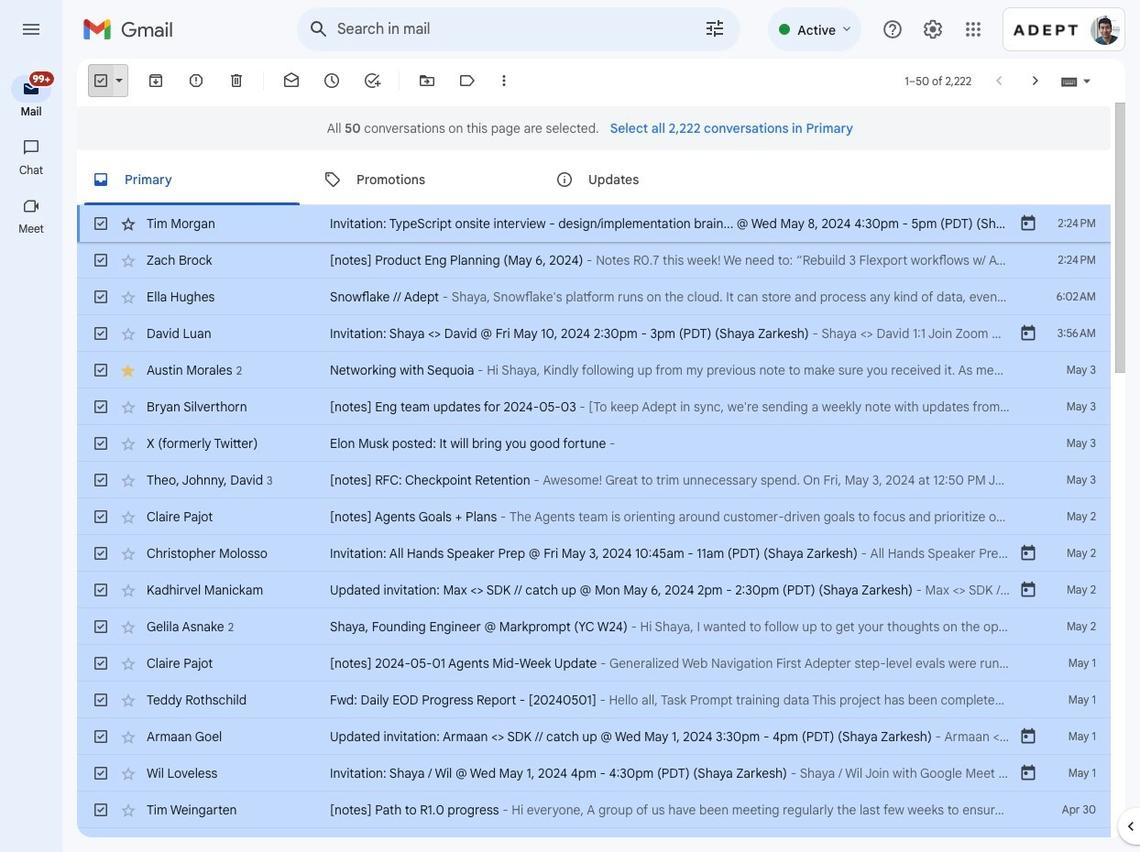 Task type: describe. For each thing, give the bounding box(es) containing it.
search in mail image
[[303, 13, 336, 46]]

calendar event image
[[1020, 215, 1038, 233]]

promotions tab
[[309, 154, 540, 205]]

Search in mail text field
[[338, 20, 653, 39]]

select input tool image
[[1082, 74, 1093, 88]]

advanced search options image
[[697, 10, 734, 47]]

14 row from the top
[[77, 682, 1112, 719]]

main menu image
[[20, 18, 42, 40]]

snooze image
[[323, 72, 341, 90]]

2 heading from the top
[[0, 163, 62, 178]]

updates tab
[[541, 154, 772, 205]]

11 row from the top
[[77, 572, 1112, 609]]

13 row from the top
[[77, 646, 1112, 682]]

2 row from the top
[[77, 242, 1112, 279]]

9 row from the top
[[77, 499, 1112, 536]]

1 heading from the top
[[0, 105, 62, 119]]

archive image
[[147, 72, 165, 90]]

older image
[[1027, 72, 1046, 90]]



Task type: locate. For each thing, give the bounding box(es) containing it.
labels image
[[459, 72, 477, 90]]

toolbar
[[959, 581, 1106, 600]]

Search in mail search field
[[297, 7, 741, 51]]

2 vertical spatial heading
[[0, 222, 62, 237]]

4 row from the top
[[77, 315, 1112, 352]]

tab list
[[77, 154, 1112, 205]]

3 heading from the top
[[0, 222, 62, 237]]

more email options image
[[495, 72, 514, 90]]

main content
[[77, 106, 1112, 853]]

6 row from the top
[[77, 389, 1112, 426]]

0 vertical spatial heading
[[0, 105, 62, 119]]

None checkbox
[[92, 251, 110, 270], [92, 361, 110, 380], [92, 508, 110, 526], [92, 251, 110, 270], [92, 361, 110, 380], [92, 508, 110, 526]]

8 row from the top
[[77, 462, 1112, 499]]

settings image
[[923, 18, 945, 40]]

delete image
[[227, 72, 246, 90]]

18 row from the top
[[77, 829, 1112, 853]]

15 row from the top
[[77, 719, 1112, 756]]

16 row from the top
[[77, 756, 1112, 792]]

3 row from the top
[[77, 279, 1112, 315]]

report spam image
[[187, 72, 205, 90]]

1 row from the top
[[77, 205, 1112, 242]]

support image
[[882, 18, 904, 40]]

5 row from the top
[[77, 352, 1112, 389]]

7 row from the top
[[77, 426, 1112, 462]]

primary tab
[[77, 154, 307, 205]]

heading
[[0, 105, 62, 119], [0, 163, 62, 178], [0, 222, 62, 237]]

None checkbox
[[92, 72, 110, 90], [92, 215, 110, 233], [92, 288, 110, 306], [92, 325, 110, 343], [92, 398, 110, 416], [92, 435, 110, 453], [92, 471, 110, 490], [92, 545, 110, 563], [92, 581, 110, 600], [92, 618, 110, 636], [92, 655, 110, 673], [92, 692, 110, 710], [92, 728, 110, 747], [92, 765, 110, 783], [92, 802, 110, 820], [92, 72, 110, 90], [92, 215, 110, 233], [92, 288, 110, 306], [92, 325, 110, 343], [92, 398, 110, 416], [92, 435, 110, 453], [92, 471, 110, 490], [92, 545, 110, 563], [92, 581, 110, 600], [92, 618, 110, 636], [92, 655, 110, 673], [92, 692, 110, 710], [92, 728, 110, 747], [92, 765, 110, 783], [92, 802, 110, 820]]

add to tasks image
[[363, 72, 382, 90]]

row
[[77, 205, 1112, 242], [77, 242, 1112, 279], [77, 279, 1112, 315], [77, 315, 1112, 352], [77, 352, 1112, 389], [77, 389, 1112, 426], [77, 426, 1112, 462], [77, 462, 1112, 499], [77, 499, 1112, 536], [77, 536, 1112, 572], [77, 572, 1112, 609], [77, 609, 1112, 646], [77, 646, 1112, 682], [77, 682, 1112, 719], [77, 719, 1112, 756], [77, 756, 1112, 792], [77, 792, 1112, 829], [77, 829, 1112, 853]]

17 row from the top
[[77, 792, 1112, 829]]

10 row from the top
[[77, 536, 1112, 572]]

1 vertical spatial heading
[[0, 163, 62, 178]]

12 row from the top
[[77, 609, 1112, 646]]

move to image
[[418, 72, 437, 90]]

gmail image
[[83, 11, 183, 48]]

navigation
[[0, 59, 64, 853]]

mark as read image
[[282, 72, 301, 90]]



Task type: vqa. For each thing, say whether or not it's contained in the screenshot.
13th row from the bottom of the page
yes



